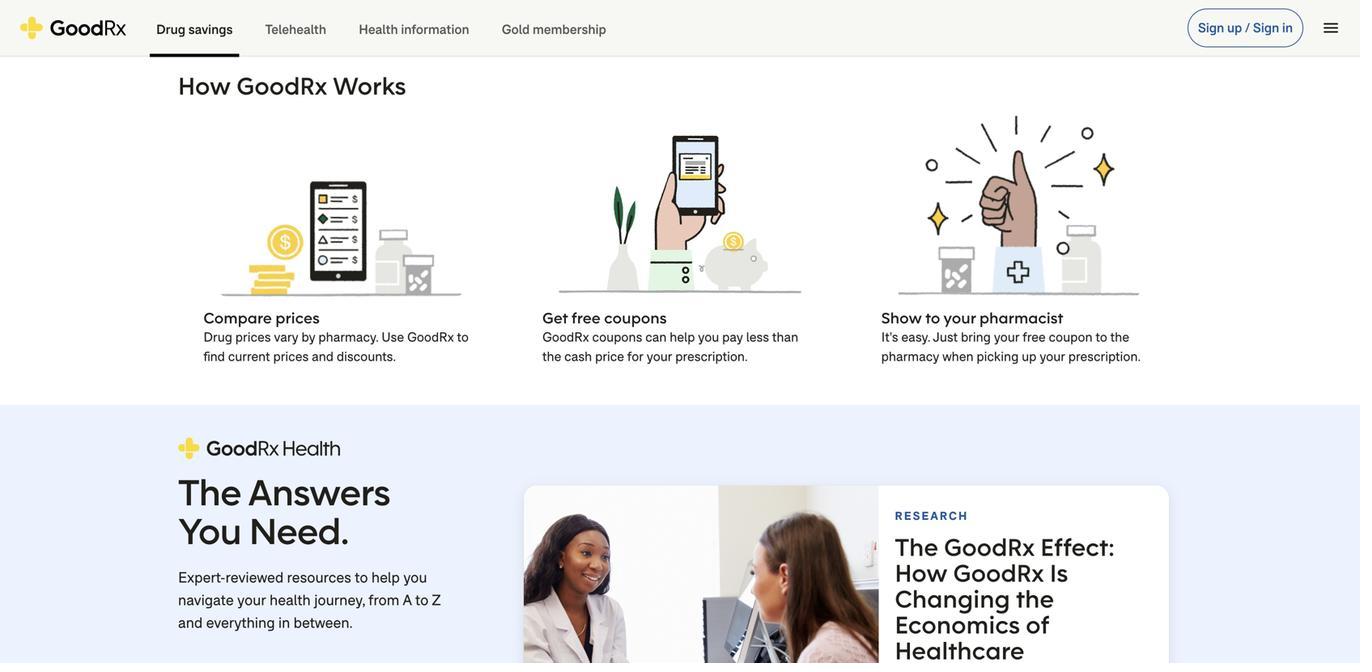 Task type: vqa. For each thing, say whether or not it's contained in the screenshot.
OFF in $19.91 $11.59 42% off with GoodRx
no



Task type: locate. For each thing, give the bounding box(es) containing it.
free
[[571, 308, 601, 328], [1023, 329, 1046, 346]]

0 vertical spatial drug
[[156, 21, 185, 38]]

0 horizontal spatial the
[[542, 349, 561, 366]]

need.
[[249, 508, 348, 555]]

prescription. down pay
[[675, 349, 748, 366]]

how
[[178, 70, 231, 102], [895, 558, 948, 589]]

help right can at the left of the page
[[670, 329, 695, 346]]

discounts.
[[337, 349, 396, 366]]

2 horizontal spatial the
[[1110, 329, 1129, 346]]

0 vertical spatial how
[[178, 70, 231, 102]]

goodrx
[[237, 70, 327, 102], [407, 329, 454, 346], [542, 329, 589, 346], [944, 532, 1035, 563], [953, 558, 1044, 589]]

help inside "get free coupons goodrx coupons can help you pay less than the cash price for your prescription."
[[670, 329, 695, 346]]

1 horizontal spatial the
[[1016, 584, 1054, 615]]

your up picking
[[994, 329, 1020, 346]]

0 horizontal spatial the
[[178, 469, 241, 516]]

and down navigate
[[178, 614, 203, 633]]

research the goodrx effect: how goodrx is changing the economics of healthcare
[[895, 509, 1115, 664]]

1 horizontal spatial help
[[670, 329, 695, 346]]

the down effect:
[[1016, 584, 1054, 615]]

and inside compare prices drug prices vary by pharmacy. use goodrx to find current prices and discounts.
[[312, 349, 334, 366]]

prices up current
[[235, 329, 271, 346]]

1 horizontal spatial prescription.
[[1068, 349, 1141, 366]]

2 vertical spatial the
[[1016, 584, 1054, 615]]

1 horizontal spatial sign
[[1253, 19, 1279, 36]]

expert-
[[178, 569, 226, 588]]

help inside expert-reviewed resources to help you navigate your health journey, from a to z and everything in between.
[[371, 569, 400, 588]]

pharmacy.
[[318, 329, 378, 346]]

in
[[1282, 19, 1293, 36], [278, 614, 290, 633]]

1 horizontal spatial how
[[895, 558, 948, 589]]

help
[[670, 329, 695, 346], [371, 569, 400, 588]]

goodrx up changing
[[944, 532, 1035, 563]]

0 horizontal spatial drug
[[156, 21, 185, 38]]

the inside research the goodrx effect: how goodrx is changing the economics of healthcare
[[895, 532, 938, 563]]

drug left savings
[[156, 21, 185, 38]]

health information
[[359, 21, 469, 38]]

to inside compare prices drug prices vary by pharmacy. use goodrx to find current prices and discounts.
[[457, 329, 469, 346]]

1 vertical spatial drug
[[203, 329, 232, 346]]

you up a
[[403, 569, 427, 588]]

1 vertical spatial help
[[371, 569, 400, 588]]

use
[[382, 329, 404, 346]]

0 horizontal spatial in
[[278, 614, 290, 633]]

0 vertical spatial you
[[698, 329, 719, 346]]

free inside "get free coupons goodrx coupons can help you pay less than the cash price for your prescription."
[[571, 308, 601, 328]]

0 horizontal spatial you
[[403, 569, 427, 588]]

in right / at the right
[[1282, 19, 1293, 36]]

goodrx right use
[[407, 329, 454, 346]]

show to your pharmacist it's easy. just bring your free coupon to the pharmacy when picking up your prescription.
[[881, 308, 1141, 366]]

0 vertical spatial help
[[670, 329, 695, 346]]

up right picking
[[1022, 349, 1037, 366]]

0 vertical spatial in
[[1282, 19, 1293, 36]]

you left pay
[[698, 329, 719, 346]]

savings
[[188, 21, 233, 38]]

z
[[432, 591, 441, 611]]

sign right / at the right
[[1253, 19, 1279, 36]]

gold membership link
[[485, 0, 622, 57]]

up
[[1227, 19, 1242, 36], [1022, 349, 1037, 366]]

the down research
[[895, 532, 938, 563]]

0 horizontal spatial free
[[571, 308, 601, 328]]

prescription. inside "show to your pharmacist it's easy. just bring your free coupon to the pharmacy when picking up your prescription."
[[1068, 349, 1141, 366]]

to up just
[[925, 308, 940, 328]]

coupons up price
[[592, 329, 642, 346]]

goodrx down get
[[542, 329, 589, 346]]

1 vertical spatial free
[[1023, 329, 1046, 346]]

the down 'goodrx health' image
[[178, 469, 241, 516]]

1 vertical spatial and
[[178, 614, 203, 633]]

1 horizontal spatial up
[[1227, 19, 1242, 36]]

your down can at the left of the page
[[647, 349, 672, 366]]

prescription.
[[675, 349, 748, 366], [1068, 349, 1141, 366]]

your inside "get free coupons goodrx coupons can help you pay less than the cash price for your prescription."
[[647, 349, 672, 366]]

how down research
[[895, 558, 948, 589]]

goodrx yellow cross logo image
[[19, 17, 127, 39]]

2 vertical spatial prices
[[273, 349, 309, 366]]

vary
[[274, 329, 298, 346]]

and down by
[[312, 349, 334, 366]]

cash
[[564, 349, 592, 366]]

telehealth link
[[249, 0, 343, 57]]

sign up / sign in button
[[1187, 9, 1303, 47]]

the left cash
[[542, 349, 561, 366]]

0 vertical spatial the
[[178, 469, 241, 516]]

1 vertical spatial the
[[542, 349, 561, 366]]

free inside "show to your pharmacist it's easy. just bring your free coupon to the pharmacy when picking up your prescription."
[[1023, 329, 1046, 346]]

drug savings
[[156, 21, 233, 38]]

the
[[178, 469, 241, 516], [895, 532, 938, 563]]

compare prices drug prices vary by pharmacy. use goodrx to find current prices and discounts.
[[203, 308, 469, 366]]

1 vertical spatial you
[[403, 569, 427, 588]]

your down reviewed
[[237, 591, 266, 611]]

goodrx inside "get free coupons goodrx coupons can help you pay less than the cash price for your prescription."
[[542, 329, 589, 346]]

and
[[312, 349, 334, 366], [178, 614, 203, 633]]

drug
[[156, 21, 185, 38], [203, 329, 232, 346]]

and inside expert-reviewed resources to help you navigate your health journey, from a to z and everything in between.
[[178, 614, 203, 633]]

1 vertical spatial in
[[278, 614, 290, 633]]

you
[[178, 508, 241, 555]]

0 horizontal spatial up
[[1022, 349, 1037, 366]]

0 horizontal spatial prescription.
[[675, 349, 748, 366]]

answers
[[248, 469, 390, 516]]

expert-reviewed resources to help you navigate your health journey, from a to z and everything in between.
[[178, 569, 441, 633]]

up left / at the right
[[1227, 19, 1242, 36]]

your
[[943, 308, 976, 328], [994, 329, 1020, 346], [647, 349, 672, 366], [1040, 349, 1065, 366], [237, 591, 266, 611]]

the inside "get free coupons goodrx coupons can help you pay less than the cash price for your prescription."
[[542, 349, 561, 366]]

1 vertical spatial how
[[895, 558, 948, 589]]

drug inside compare prices drug prices vary by pharmacy. use goodrx to find current prices and discounts.
[[203, 329, 232, 346]]

0 vertical spatial up
[[1227, 19, 1242, 36]]

get
[[542, 308, 568, 328]]

in down health
[[278, 614, 290, 633]]

navigate
[[178, 591, 234, 611]]

to
[[925, 308, 940, 328], [457, 329, 469, 346], [1096, 329, 1107, 346], [355, 569, 368, 588], [415, 591, 429, 611]]

1 horizontal spatial drug
[[203, 329, 232, 346]]

menu button
[[1313, 10, 1349, 46]]

0 vertical spatial free
[[571, 308, 601, 328]]

dialog
[[0, 0, 1360, 664]]

resources
[[287, 569, 351, 588]]

prices up by
[[275, 308, 320, 328]]

1 horizontal spatial free
[[1023, 329, 1046, 346]]

coupons up can at the left of the page
[[604, 308, 667, 328]]

drug up the find
[[203, 329, 232, 346]]

prices
[[275, 308, 320, 328], [235, 329, 271, 346], [273, 349, 309, 366]]

how inside research the goodrx effect: how goodrx is changing the economics of healthcare
[[895, 558, 948, 589]]

help up from
[[371, 569, 400, 588]]

2 sign from the left
[[1253, 19, 1279, 36]]

coupons
[[604, 308, 667, 328], [592, 329, 642, 346]]

1 horizontal spatial you
[[698, 329, 719, 346]]

to right use
[[457, 329, 469, 346]]

free down pharmacist
[[1023, 329, 1046, 346]]

a
[[403, 591, 412, 611]]

0 horizontal spatial help
[[371, 569, 400, 588]]

1 horizontal spatial in
[[1282, 19, 1293, 36]]

sign
[[1198, 19, 1224, 36], [1253, 19, 1279, 36]]

you inside expert-reviewed resources to help you navigate your health journey, from a to z and everything in between.
[[403, 569, 427, 588]]

is
[[1050, 558, 1068, 589]]

1 prescription. from the left
[[675, 349, 748, 366]]

0 horizontal spatial and
[[178, 614, 203, 633]]

bring
[[961, 329, 991, 346]]

1 horizontal spatial and
[[312, 349, 334, 366]]

your inside expert-reviewed resources to help you navigate your health journey, from a to z and everything in between.
[[237, 591, 266, 611]]

the right coupon
[[1110, 329, 1129, 346]]

you
[[698, 329, 719, 346], [403, 569, 427, 588]]

0 horizontal spatial sign
[[1198, 19, 1224, 36]]

your up just
[[943, 308, 976, 328]]

prescription. down coupon
[[1068, 349, 1141, 366]]

changing
[[895, 584, 1010, 615]]

1 vertical spatial up
[[1022, 349, 1037, 366]]

how down savings
[[178, 70, 231, 102]]

1 vertical spatial the
[[895, 532, 938, 563]]

can
[[645, 329, 667, 346]]

the
[[1110, 329, 1129, 346], [542, 349, 561, 366], [1016, 584, 1054, 615]]

2 prescription. from the left
[[1068, 349, 1141, 366]]

sign left / at the right
[[1198, 19, 1224, 36]]

0 vertical spatial the
[[1110, 329, 1129, 346]]

effect:
[[1041, 532, 1115, 563]]

prices down vary
[[273, 349, 309, 366]]

1 vertical spatial prices
[[235, 329, 271, 346]]

free right get
[[571, 308, 601, 328]]

0 vertical spatial and
[[312, 349, 334, 366]]

between.
[[294, 614, 353, 633]]

1 horizontal spatial the
[[895, 532, 938, 563]]



Task type: describe. For each thing, give the bounding box(es) containing it.
prescription. inside "get free coupons goodrx coupons can help you pay less than the cash price for your prescription."
[[675, 349, 748, 366]]

show
[[881, 308, 922, 328]]

the inside "show to your pharmacist it's easy. just bring your free coupon to the pharmacy when picking up your prescription."
[[1110, 329, 1129, 346]]

pharmacy
[[881, 349, 939, 366]]

health
[[359, 21, 398, 38]]

than
[[772, 329, 798, 346]]

goodrx inside compare prices drug prices vary by pharmacy. use goodrx to find current prices and discounts.
[[407, 329, 454, 346]]

goodrx health image
[[178, 438, 340, 460]]

from
[[369, 591, 399, 611]]

0 vertical spatial prices
[[275, 308, 320, 328]]

coupon
[[1049, 329, 1093, 346]]

research
[[895, 509, 968, 524]]

to up "journey,"
[[355, 569, 368, 588]]

journey,
[[314, 591, 365, 611]]

up inside "show to your pharmacist it's easy. just bring your free coupon to the pharmacy when picking up your prescription."
[[1022, 349, 1037, 366]]

picking
[[977, 349, 1019, 366]]

health
[[270, 591, 311, 611]]

membership
[[533, 21, 606, 38]]

your down coupon
[[1040, 349, 1065, 366]]

telehealth
[[265, 21, 326, 38]]

gold
[[502, 21, 530, 38]]

pay
[[722, 329, 743, 346]]

how goodrx works
[[178, 70, 406, 102]]

information
[[401, 21, 469, 38]]

healthcare
[[895, 635, 1024, 664]]

0 vertical spatial coupons
[[604, 308, 667, 328]]

health information link
[[343, 0, 485, 57]]

when
[[942, 349, 974, 366]]

just
[[933, 329, 958, 346]]

it's
[[881, 329, 898, 346]]

in inside expert-reviewed resources to help you navigate your health journey, from a to z and everything in between.
[[278, 614, 290, 633]]

less
[[746, 329, 769, 346]]

get free coupons goodrx coupons can help you pay less than the cash price for your prescription.
[[542, 308, 798, 366]]

economics
[[895, 609, 1020, 641]]

easy.
[[901, 329, 930, 346]]

of
[[1026, 609, 1049, 641]]

to left 'z'
[[415, 591, 429, 611]]

compare
[[203, 308, 272, 328]]

for
[[627, 349, 644, 366]]

to right coupon
[[1096, 329, 1107, 346]]

reviewed
[[226, 569, 284, 588]]

everything
[[206, 614, 275, 633]]

drug savings link
[[140, 0, 249, 57]]

works
[[333, 70, 406, 102]]

goodrx down telehealth
[[237, 70, 327, 102]]

up inside button
[[1227, 19, 1242, 36]]

gold membership
[[502, 21, 606, 38]]

price
[[595, 349, 624, 366]]

current
[[228, 349, 270, 366]]

you inside "get free coupons goodrx coupons can help you pay less than the cash price for your prescription."
[[698, 329, 719, 346]]

goodrx left is
[[953, 558, 1044, 589]]

1 vertical spatial coupons
[[592, 329, 642, 346]]

the answers you need.
[[178, 469, 390, 555]]

0 horizontal spatial how
[[178, 70, 231, 102]]

find
[[203, 349, 225, 366]]

pharmacist
[[979, 308, 1063, 328]]

1 sign from the left
[[1198, 19, 1224, 36]]

the inside the answers you need.
[[178, 469, 241, 516]]

the inside research the goodrx effect: how goodrx is changing the economics of healthcare
[[1016, 584, 1054, 615]]

sign up / sign in
[[1198, 19, 1293, 36]]

menu
[[1321, 18, 1341, 38]]

/
[[1245, 19, 1250, 36]]

by
[[302, 329, 315, 346]]

in inside button
[[1282, 19, 1293, 36]]



